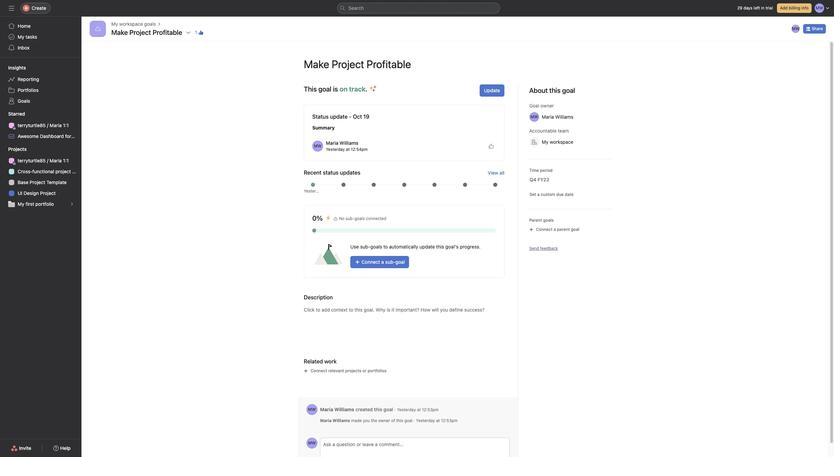 Task type: vqa. For each thing, say whether or not it's contained in the screenshot.
/ corresponding to Dashboard
yes



Task type: locate. For each thing, give the bounding box(es) containing it.
terryturtle85
[[18, 123, 46, 128], [18, 158, 46, 164]]

search button
[[337, 3, 500, 14]]

terryturtle85 up awesome
[[18, 123, 46, 128]]

yesterday up recent status updates
[[326, 147, 345, 152]]

time
[[529, 168, 539, 173]]

workspace down "team" at the right top
[[550, 139, 573, 145]]

0 vertical spatial maria williams link
[[326, 140, 359, 146]]

fy23
[[538, 177, 549, 183]]

2 vertical spatial connect
[[311, 369, 327, 374]]

maria for maria williams made you the owner of this goal · yesterday at 12:53pm
[[320, 419, 332, 424]]

accountable team
[[529, 128, 569, 134]]

terryturtle85 inside projects element
[[18, 158, 46, 164]]

goals up the connect a parent goal button
[[543, 218, 554, 223]]

update right the automatically
[[420, 244, 435, 250]]

12:53pm
[[422, 408, 439, 413], [441, 419, 458, 424]]

project profitable
[[129, 29, 182, 36]]

1:1 inside projects element
[[63, 158, 69, 164]]

williams inside maria williams yesterday at 12:54pm
[[340, 140, 359, 146]]

sub-
[[346, 216, 355, 221], [360, 244, 370, 250], [385, 259, 396, 265]]

send feedback
[[529, 246, 558, 251]]

this goal
[[549, 87, 575, 94]]

a inside the connect a parent goal button
[[554, 227, 556, 232]]

0 vertical spatial a
[[537, 192, 540, 197]]

workspace up "make"
[[119, 21, 143, 27]]

cross-
[[18, 169, 32, 175]]

0 vertical spatial project
[[84, 133, 99, 139]]

connect for parent goals
[[536, 227, 553, 232]]

a for custom
[[537, 192, 540, 197]]

a inside connect a sub-goal button
[[381, 259, 384, 265]]

1 vertical spatial sub-
[[360, 244, 370, 250]]

1 vertical spatial at
[[417, 408, 421, 413]]

my inside dropdown button
[[542, 139, 549, 145]]

goals for my workspace goals
[[144, 21, 156, 27]]

info
[[802, 5, 809, 11]]

terryturtle85 / maria 1:1
[[18, 123, 69, 128], [18, 158, 69, 164]]

1 horizontal spatial ·
[[414, 419, 415, 424]]

show options image
[[186, 30, 191, 35]]

0 vertical spatial sub-
[[346, 216, 355, 221]]

yesterday up maria williams made you the owner of this goal · yesterday at 12:53pm
[[397, 408, 416, 413]]

base
[[18, 180, 28, 185]]

goal up maria williams made you the owner of this goal · yesterday at 12:53pm
[[384, 407, 393, 413]]

0 vertical spatial update
[[330, 114, 348, 120]]

0 vertical spatial connect
[[536, 227, 553, 232]]

connect inside button
[[536, 227, 553, 232]]

terryturtle85 / maria 1:1 up 'functional'
[[18, 158, 69, 164]]

1 vertical spatial terryturtle85
[[18, 158, 46, 164]]

0 vertical spatial 12:53pm
[[422, 408, 439, 413]]

my workspace goals
[[111, 21, 156, 27]]

1:1
[[63, 123, 69, 128], [63, 158, 69, 164]]

0 vertical spatial terryturtle85 / maria 1:1 link
[[4, 120, 77, 131]]

2 vertical spatial this
[[396, 419, 403, 424]]

goals
[[144, 21, 156, 27], [355, 216, 365, 221], [543, 218, 554, 223], [370, 244, 382, 250]]

1 vertical spatial connect
[[362, 259, 380, 265]]

· up 'of'
[[394, 407, 396, 413]]

my for my workspace goals
[[111, 21, 118, 27]]

yesterday down the recent
[[304, 189, 323, 194]]

0 vertical spatial /
[[47, 123, 48, 128]]

connect a sub-goal
[[362, 259, 405, 265]]

custom
[[541, 192, 555, 197]]

this right 'of'
[[396, 419, 403, 424]]

0%
[[312, 215, 323, 222]]

first
[[26, 201, 34, 207]]

terryturtle85 / maria 1:1 link up dashboard at the left of page
[[4, 120, 77, 131]]

template
[[47, 180, 67, 185]]

view all
[[488, 170, 505, 176]]

0 vertical spatial owner
[[541, 103, 554, 109]]

williams for maria williams
[[555, 114, 574, 120]]

terryturtle85 inside starred element
[[18, 123, 46, 128]]

my left first
[[18, 201, 24, 207]]

1 vertical spatial update
[[420, 244, 435, 250]]

connect for use sub-goals to automatically update this goal's progress.
[[362, 259, 380, 265]]

progress.
[[460, 244, 481, 250]]

dashboard
[[40, 133, 64, 139]]

terryturtle85 / maria 1:1 link for functional
[[4, 156, 77, 166]]

maria williams link left made
[[320, 419, 350, 424]]

0 horizontal spatial at
[[346, 147, 350, 152]]

0 horizontal spatial workspace
[[119, 21, 143, 27]]

a for sub-
[[381, 259, 384, 265]]

maria inside maria williams yesterday at 12:54pm
[[326, 140, 338, 146]]

0 horizontal spatial ·
[[394, 407, 396, 413]]

terryturtle85 / maria 1:1 link
[[4, 120, 77, 131], [4, 156, 77, 166]]

summary
[[312, 125, 335, 131]]

2 horizontal spatial a
[[554, 227, 556, 232]]

/
[[47, 123, 48, 128], [47, 158, 48, 164]]

1 vertical spatial owner
[[378, 419, 390, 424]]

maria williams link
[[326, 140, 359, 146], [320, 407, 354, 413], [320, 419, 350, 424]]

·
[[394, 407, 396, 413], [414, 419, 415, 424]]

my first portfolio link
[[4, 199, 77, 210]]

williams up made
[[334, 407, 354, 413]]

maria williams link up made
[[320, 407, 354, 413]]

1 vertical spatial maria williams link
[[320, 407, 354, 413]]

mw
[[792, 26, 800, 31], [314, 144, 322, 149], [308, 407, 316, 413], [308, 441, 316, 446]]

maria williams link inside latest status update element
[[326, 140, 359, 146]]

all
[[500, 170, 505, 176]]

goal
[[318, 85, 331, 93], [571, 227, 580, 232], [396, 259, 405, 265], [384, 407, 393, 413], [404, 419, 413, 424]]

1 horizontal spatial connect
[[362, 259, 380, 265]]

2 vertical spatial sub-
[[385, 259, 396, 265]]

1 / from the top
[[47, 123, 48, 128]]

2 1:1 from the top
[[63, 158, 69, 164]]

0 horizontal spatial owner
[[378, 419, 390, 424]]

workspace for my workspace goals
[[119, 21, 143, 27]]

1 terryturtle85 / maria 1:1 from the top
[[18, 123, 69, 128]]

2 terryturtle85 / maria 1:1 from the top
[[18, 158, 69, 164]]

2 vertical spatial a
[[381, 259, 384, 265]]

owner right goal
[[541, 103, 554, 109]]

terryturtle85 up cross-
[[18, 158, 46, 164]]

my for my workspace
[[542, 139, 549, 145]]

terryturtle85 / maria 1:1 inside starred element
[[18, 123, 69, 128]]

2 horizontal spatial sub-
[[385, 259, 396, 265]]

/ up the cross-functional project plan
[[47, 158, 48, 164]]

1 vertical spatial terryturtle85 / maria 1:1
[[18, 158, 69, 164]]

owner left 'of'
[[378, 419, 390, 424]]

accountable
[[529, 128, 557, 134]]

1 terryturtle85 / maria 1:1 link from the top
[[4, 120, 77, 131]]

williams up "team" at the right top
[[555, 114, 574, 120]]

2 / from the top
[[47, 158, 48, 164]]

· right 'of'
[[414, 419, 415, 424]]

1:1 for project
[[63, 158, 69, 164]]

goal inside button
[[396, 259, 405, 265]]

0 horizontal spatial sub-
[[346, 216, 355, 221]]

2 horizontal spatial at
[[436, 419, 440, 424]]

this left goal's
[[436, 244, 444, 250]]

1 vertical spatial /
[[47, 158, 48, 164]]

1:1 inside starred element
[[63, 123, 69, 128]]

sub- down "to"
[[385, 259, 396, 265]]

owner
[[541, 103, 554, 109], [378, 419, 390, 424]]

2 horizontal spatial this
[[436, 244, 444, 250]]

2 vertical spatial mw button
[[307, 438, 317, 449]]

billing
[[789, 5, 801, 11]]

1:1 up for
[[63, 123, 69, 128]]

for
[[65, 133, 71, 139]]

1 vertical spatial 12:53pm
[[441, 419, 458, 424]]

the
[[371, 419, 377, 424]]

/ for dashboard
[[47, 123, 48, 128]]

2 vertical spatial project
[[40, 190, 56, 196]]

maria for maria williams
[[542, 114, 554, 120]]

0 horizontal spatial a
[[381, 259, 384, 265]]

goal left is
[[318, 85, 331, 93]]

update left '-'
[[330, 114, 348, 120]]

my up "make"
[[111, 21, 118, 27]]

terryturtle85 / maria 1:1 link up 'functional'
[[4, 156, 77, 166]]

update
[[484, 88, 500, 93]]

0 likes. click to like this task image
[[489, 144, 494, 149]]

workspace inside dropdown button
[[550, 139, 573, 145]]

1 terryturtle85 from the top
[[18, 123, 46, 128]]

1 horizontal spatial a
[[537, 192, 540, 197]]

29 days left in trial
[[738, 5, 773, 11]]

0 vertical spatial terryturtle85 / maria 1:1
[[18, 123, 69, 128]]

12:53pm inside the maria williams created this goal · yesterday at 12:53pm
[[422, 408, 439, 413]]

connect relevant projects or portfolios button
[[301, 367, 390, 376]]

goals left "to"
[[370, 244, 382, 250]]

Goal name text field
[[298, 52, 612, 76]]

0 horizontal spatial 12:53pm
[[422, 408, 439, 413]]

1 vertical spatial terryturtle85 / maria 1:1 link
[[4, 156, 77, 166]]

my down accountable on the top
[[542, 139, 549, 145]]

my inside global element
[[18, 34, 24, 40]]

reporting link
[[4, 74, 77, 85]]

0 vertical spatial at
[[346, 147, 350, 152]]

terryturtle85 for cross-
[[18, 158, 46, 164]]

goals left 'connected'
[[355, 216, 365, 221]]

maria williams link up 12:54pm
[[326, 140, 359, 146]]

my left tasks
[[18, 34, 24, 40]]

williams left made
[[333, 419, 350, 424]]

goals up "make project profitable"
[[144, 21, 156, 27]]

1 1:1 from the top
[[63, 123, 69, 128]]

project up ui design project
[[30, 180, 45, 185]]

projects element
[[0, 143, 81, 211]]

sub- right use
[[360, 244, 370, 250]]

0 vertical spatial workspace
[[119, 21, 143, 27]]

a inside set a custom due date button
[[537, 192, 540, 197]]

project up 'portfolio'
[[40, 190, 56, 196]]

cross-functional project plan
[[18, 169, 81, 175]]

my
[[111, 21, 118, 27], [18, 34, 24, 40], [542, 139, 549, 145], [18, 201, 24, 207]]

maria inside dropdown button
[[542, 114, 554, 120]]

0 vertical spatial terryturtle85
[[18, 123, 46, 128]]

left
[[754, 5, 760, 11]]

goals for no sub-goals connected
[[355, 216, 365, 221]]

goals
[[18, 98, 30, 104]]

2 horizontal spatial connect
[[536, 227, 553, 232]]

goal right parent
[[571, 227, 580, 232]]

1 horizontal spatial workspace
[[550, 139, 573, 145]]

sub- inside connect a sub-goal button
[[385, 259, 396, 265]]

goals for use sub-goals to automatically update this goal's progress.
[[370, 244, 382, 250]]

at inside maria williams yesterday at 12:54pm
[[346, 147, 350, 152]]

project inside starred element
[[84, 133, 99, 139]]

project right new
[[84, 133, 99, 139]]

williams inside dropdown button
[[555, 114, 574, 120]]

/ inside starred element
[[47, 123, 48, 128]]

design
[[24, 190, 39, 196]]

1 vertical spatial a
[[554, 227, 556, 232]]

0 vertical spatial 1:1
[[63, 123, 69, 128]]

recent status updates
[[304, 170, 361, 176]]

1 vertical spatial workspace
[[550, 139, 573, 145]]

this up the
[[374, 407, 382, 413]]

maria williams link for yesterday
[[326, 140, 359, 146]]

/ inside projects element
[[47, 158, 48, 164]]

use
[[350, 244, 359, 250]]

add
[[780, 5, 788, 11]]

williams up 12:54pm
[[340, 140, 359, 146]]

0 horizontal spatial this
[[374, 407, 382, 413]]

new
[[72, 133, 82, 139]]

help
[[60, 446, 71, 452]]

-
[[349, 114, 352, 120]]

williams for maria williams created this goal · yesterday at 12:53pm
[[334, 407, 354, 413]]

sub- right no
[[346, 216, 355, 221]]

terryturtle85 / maria 1:1 inside projects element
[[18, 158, 69, 164]]

goal inside button
[[571, 227, 580, 232]]

1 horizontal spatial at
[[417, 408, 421, 413]]

0 horizontal spatial update
[[330, 114, 348, 120]]

maria
[[542, 114, 554, 120], [50, 123, 62, 128], [326, 140, 338, 146], [50, 158, 62, 164], [320, 407, 333, 413], [320, 419, 332, 424]]

yesterday inside maria williams yesterday at 12:54pm
[[326, 147, 345, 152]]

this goal is on track .
[[304, 85, 368, 93]]

project
[[84, 133, 99, 139], [30, 180, 45, 185], [40, 190, 56, 196]]

terryturtle85 / maria 1:1 up awesome dashboard for new project link
[[18, 123, 69, 128]]

2 terryturtle85 from the top
[[18, 158, 46, 164]]

1 horizontal spatial sub-
[[360, 244, 370, 250]]

0 horizontal spatial connect
[[311, 369, 327, 374]]

maria inside projects element
[[50, 158, 62, 164]]

1:1 up project
[[63, 158, 69, 164]]

1 vertical spatial 1:1
[[63, 158, 69, 164]]

period
[[540, 168, 553, 173]]

1 horizontal spatial owner
[[541, 103, 554, 109]]

a down "to"
[[381, 259, 384, 265]]

2 vertical spatial at
[[436, 419, 440, 424]]

status update - oct 19
[[312, 114, 369, 120]]

made
[[351, 419, 362, 424]]

connect relevant projects or portfolios
[[311, 369, 387, 374]]

inbox
[[18, 45, 30, 51]]

.
[[366, 85, 368, 93]]

date
[[565, 192, 574, 197]]

/ up dashboard at the left of page
[[47, 123, 48, 128]]

my inside projects element
[[18, 201, 24, 207]]

goal down the automatically
[[396, 259, 405, 265]]

no sub-goals connected
[[339, 216, 386, 221]]

about this goal
[[529, 87, 575, 94]]

2 terryturtle85 / maria 1:1 link from the top
[[4, 156, 77, 166]]

a right set
[[537, 192, 540, 197]]

status updates
[[323, 170, 361, 176]]

a left parent
[[554, 227, 556, 232]]



Task type: describe. For each thing, give the bounding box(es) containing it.
mw inside latest status update element
[[314, 144, 322, 149]]

starred element
[[0, 108, 99, 143]]

make project profitable
[[111, 29, 182, 36]]

inbox link
[[4, 42, 77, 53]]

parent
[[557, 227, 570, 232]]

plan
[[72, 169, 81, 175]]

sub- for no
[[346, 216, 355, 221]]

maria for maria williams created this goal · yesterday at 12:53pm
[[320, 407, 333, 413]]

project
[[55, 169, 71, 175]]

created
[[356, 407, 373, 413]]

home link
[[4, 21, 77, 32]]

share button
[[804, 24, 826, 34]]

share
[[812, 26, 823, 31]]

0 vertical spatial this
[[436, 244, 444, 250]]

to
[[384, 244, 388, 250]]

update inside latest status update element
[[330, 114, 348, 120]]

maria williams
[[542, 114, 574, 120]]

1 horizontal spatial 12:53pm
[[441, 419, 458, 424]]

parent
[[529, 218, 542, 223]]

base project template link
[[4, 177, 77, 188]]

create
[[32, 5, 46, 11]]

search
[[349, 5, 364, 11]]

you
[[363, 419, 370, 424]]

0 vertical spatial mw button
[[791, 24, 801, 34]]

starred
[[8, 111, 25, 117]]

williams for maria williams yesterday at 12:54pm
[[340, 140, 359, 146]]

sub- for use
[[360, 244, 370, 250]]

1 horizontal spatial update
[[420, 244, 435, 250]]

create button
[[20, 3, 51, 14]]

global element
[[0, 17, 81, 57]]

track
[[349, 85, 366, 93]]

q4 fy23
[[530, 177, 549, 183]]

my for my tasks
[[18, 34, 24, 40]]

connected
[[366, 216, 386, 221]]

reporting
[[18, 76, 39, 82]]

description
[[304, 295, 333, 301]]

maria williams yesterday at 12:54pm
[[326, 140, 368, 152]]

parent goals
[[529, 218, 554, 223]]

1
[[195, 30, 197, 35]]

my workspace
[[542, 139, 573, 145]]

maria inside starred element
[[50, 123, 62, 128]]

team
[[558, 128, 569, 134]]

1:1 for for
[[63, 123, 69, 128]]

terryturtle85 / maria 1:1 for functional
[[18, 158, 69, 164]]

ui design project
[[18, 190, 56, 196]]

goals link
[[4, 96, 77, 107]]

portfolios
[[368, 369, 387, 374]]

1 horizontal spatial this
[[396, 419, 403, 424]]

awesome dashboard for new project link
[[4, 131, 99, 142]]

use sub-goals to automatically update this goal's progress.
[[350, 244, 481, 250]]

of
[[391, 419, 395, 424]]

latest status update element
[[304, 105, 505, 161]]

or
[[363, 369, 367, 374]]

goal owner
[[529, 103, 554, 109]]

maria williams button
[[527, 111, 585, 123]]

terryturtle85 for awesome
[[18, 123, 46, 128]]

2 vertical spatial maria williams link
[[320, 419, 350, 424]]

functional
[[32, 169, 54, 175]]

williams for maria williams made you the owner of this goal · yesterday at 12:53pm
[[333, 419, 350, 424]]

in
[[761, 5, 765, 11]]

search list box
[[337, 3, 500, 14]]

terryturtle85 / maria 1:1 link for dashboard
[[4, 120, 77, 131]]

1 vertical spatial ·
[[414, 419, 415, 424]]

send feedback link
[[529, 246, 558, 252]]

on
[[340, 85, 348, 93]]

insights element
[[0, 62, 81, 108]]

set a custom due date button
[[528, 192, 575, 198]]

projects button
[[0, 146, 27, 153]]

1 vertical spatial project
[[30, 180, 45, 185]]

projects
[[8, 146, 27, 152]]

at inside the maria williams created this goal · yesterday at 12:53pm
[[417, 408, 421, 413]]

q4
[[530, 177, 536, 183]]

1 vertical spatial mw button
[[307, 405, 317, 416]]

related work
[[304, 359, 337, 365]]

view
[[488, 170, 498, 176]]

see details, my first portfolio image
[[70, 202, 74, 206]]

add billing info button
[[777, 3, 812, 13]]

update button
[[480, 85, 505, 97]]

goal
[[529, 103, 539, 109]]

hide sidebar image
[[9, 5, 14, 11]]

my for my first portfolio
[[18, 201, 24, 207]]

tasks
[[26, 34, 37, 40]]

set a custom due date
[[530, 192, 574, 197]]

/ for functional
[[47, 158, 48, 164]]

ui design project link
[[4, 188, 77, 199]]

0 vertical spatial ·
[[394, 407, 396, 413]]

is
[[333, 85, 338, 93]]

maria for maria williams yesterday at 12:54pm
[[326, 140, 338, 146]]

starred button
[[0, 111, 25, 117]]

connect for related work
[[311, 369, 327, 374]]

home
[[18, 23, 31, 29]]

this
[[304, 85, 317, 93]]

make
[[111, 29, 128, 36]]

add billing info
[[780, 5, 809, 11]]

due
[[556, 192, 564, 197]]

workspace for my workspace
[[550, 139, 573, 145]]

days
[[744, 5, 753, 11]]

insights
[[8, 65, 26, 71]]

29
[[738, 5, 743, 11]]

about
[[529, 87, 548, 94]]

yesterday right 'of'
[[416, 419, 435, 424]]

send
[[529, 246, 539, 251]]

my first portfolio
[[18, 201, 54, 207]]

connect a parent goal button
[[526, 225, 583, 235]]

maria williams link for created
[[320, 407, 354, 413]]

12:54pm
[[351, 147, 368, 152]]

invite
[[19, 446, 31, 452]]

a for parent
[[554, 227, 556, 232]]

status
[[312, 114, 329, 120]]

awesome
[[18, 133, 39, 139]]

portfolios link
[[4, 85, 77, 96]]

my tasks link
[[4, 32, 77, 42]]

terryturtle85 / maria 1:1 for dashboard
[[18, 123, 69, 128]]

feedback
[[540, 246, 558, 251]]

yesterday inside the maria williams created this goal · yesterday at 12:53pm
[[397, 408, 416, 413]]

1 vertical spatial this
[[374, 407, 382, 413]]

my workspace button
[[527, 136, 585, 148]]

view all button
[[488, 170, 505, 176]]

my tasks
[[18, 34, 37, 40]]

goal right 'of'
[[404, 419, 413, 424]]



